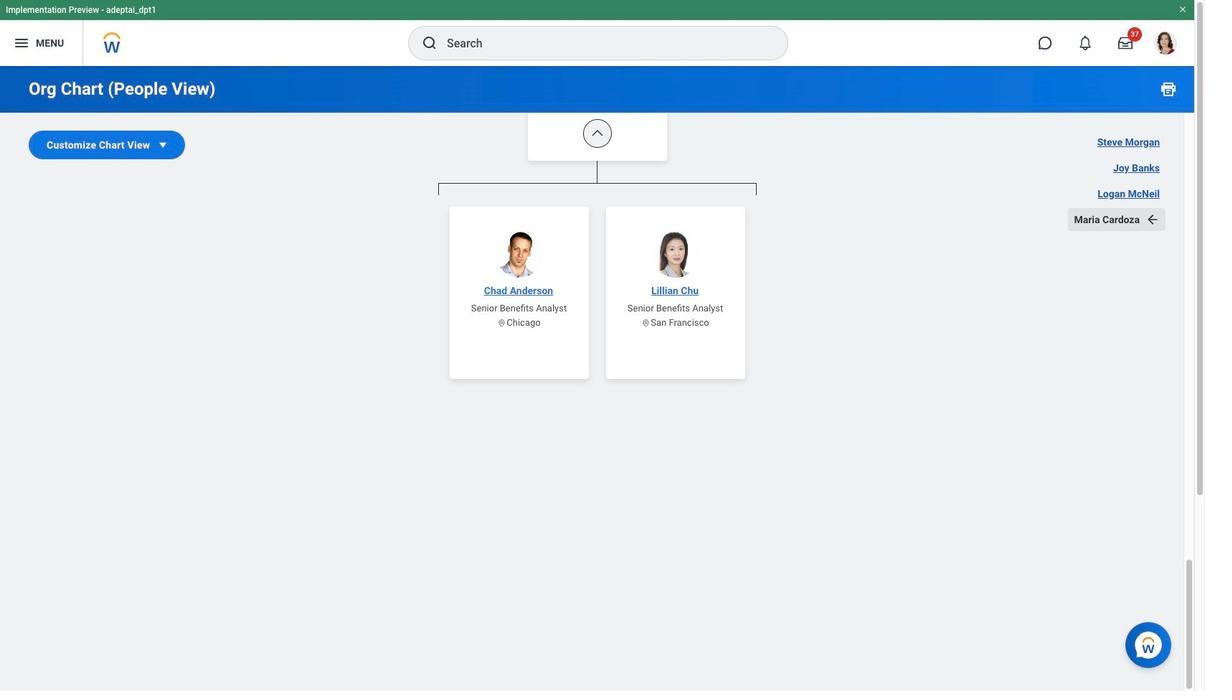 Task type: locate. For each thing, give the bounding box(es) containing it.
location image
[[642, 318, 651, 328]]

arrow left image
[[1146, 212, 1160, 227]]

Search Workday  search field
[[447, 27, 759, 59]]

print org chart image
[[1160, 80, 1178, 98]]

profile logan mcneil image
[[1155, 32, 1178, 57]]

close environment banner image
[[1179, 5, 1188, 14]]

chevron up image
[[590, 126, 605, 141]]

banner
[[0, 0, 1195, 66]]

main content
[[0, 0, 1195, 691]]



Task type: describe. For each thing, give the bounding box(es) containing it.
search image
[[421, 34, 438, 52]]

justify image
[[13, 34, 30, 52]]

maria cardoza, maria cardoza, 2 direct reports element
[[438, 195, 757, 691]]

caret down image
[[156, 138, 170, 152]]

notifications large image
[[1079, 36, 1093, 50]]

location image
[[498, 318, 507, 328]]

inbox large image
[[1119, 36, 1133, 50]]



Task type: vqa. For each thing, say whether or not it's contained in the screenshot.
Landing
no



